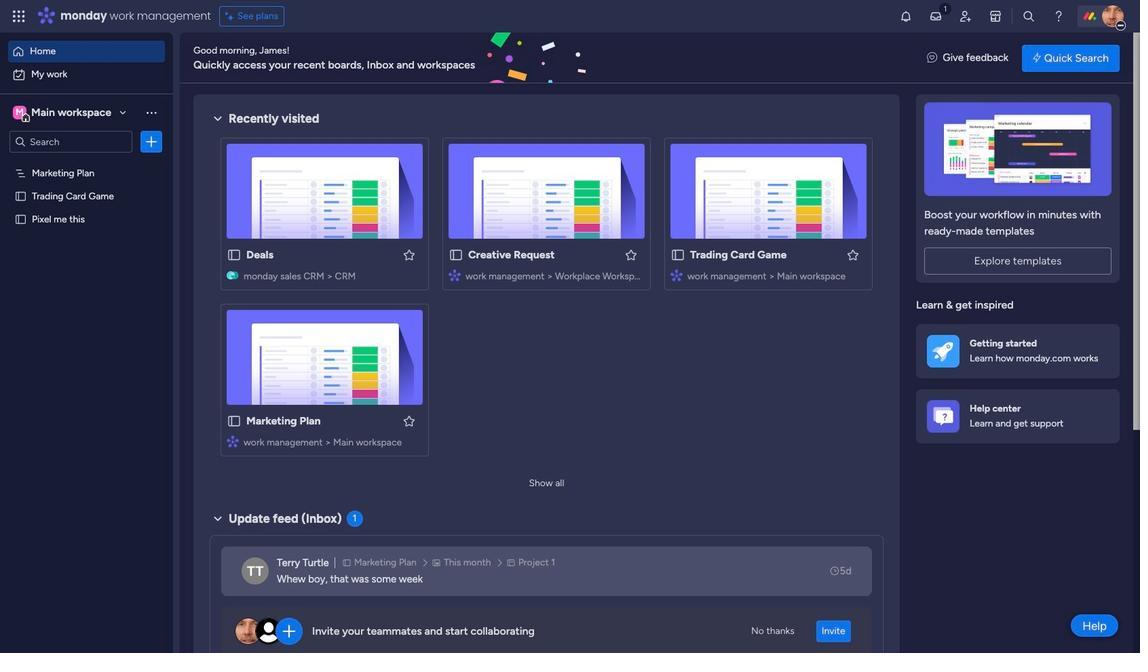 Task type: describe. For each thing, give the bounding box(es) containing it.
help center element
[[917, 389, 1120, 444]]

close update feed (inbox) image
[[210, 511, 226, 528]]

1 vertical spatial option
[[8, 64, 165, 86]]

public board image for bottommost add to favorites image
[[227, 414, 242, 429]]

invite members image
[[960, 10, 973, 23]]

terry turtle image
[[242, 558, 269, 585]]

Search in workspace field
[[29, 134, 113, 150]]

see plans image
[[225, 9, 237, 24]]

public board image for the right add to favorites image
[[671, 248, 686, 263]]

workspace image
[[13, 105, 26, 120]]

getting started element
[[917, 324, 1120, 379]]

1 add to favorites image from the left
[[403, 248, 416, 262]]

0 vertical spatial option
[[8, 41, 165, 62]]

1 vertical spatial add to favorites image
[[403, 415, 416, 428]]

quick search results list box
[[210, 127, 884, 473]]

options image
[[145, 135, 158, 149]]



Task type: vqa. For each thing, say whether or not it's contained in the screenshot.
Add view IMAGE
no



Task type: locate. For each thing, give the bounding box(es) containing it.
james peterson image
[[1103, 5, 1125, 27]]

2 vertical spatial option
[[0, 161, 173, 163]]

0 horizontal spatial public board image
[[227, 414, 242, 429]]

workspace selection element
[[13, 105, 113, 122]]

1 vertical spatial public board image
[[227, 414, 242, 429]]

search everything image
[[1023, 10, 1036, 23]]

1 image
[[940, 1, 952, 16]]

add to favorites image
[[847, 248, 860, 262], [403, 415, 416, 428]]

help image
[[1053, 10, 1066, 23]]

monday marketplace image
[[989, 10, 1003, 23]]

0 vertical spatial add to favorites image
[[847, 248, 860, 262]]

0 horizontal spatial add to favorites image
[[403, 415, 416, 428]]

1 element
[[347, 511, 363, 528]]

list box
[[0, 159, 173, 414]]

add to favorites image
[[403, 248, 416, 262], [625, 248, 638, 262]]

select product image
[[12, 10, 26, 23]]

0 horizontal spatial add to favorites image
[[403, 248, 416, 262]]

v2 bolt switch image
[[1034, 51, 1042, 66]]

public board image
[[14, 189, 27, 202], [14, 213, 27, 225], [227, 248, 242, 263], [449, 248, 464, 263]]

0 vertical spatial public board image
[[671, 248, 686, 263]]

update feed image
[[930, 10, 943, 23]]

2 add to favorites image from the left
[[625, 248, 638, 262]]

public board image
[[671, 248, 686, 263], [227, 414, 242, 429]]

1 horizontal spatial add to favorites image
[[847, 248, 860, 262]]

1 horizontal spatial public board image
[[671, 248, 686, 263]]

1 horizontal spatial add to favorites image
[[625, 248, 638, 262]]

templates image image
[[929, 103, 1108, 196]]

option
[[8, 41, 165, 62], [8, 64, 165, 86], [0, 161, 173, 163]]

close recently visited image
[[210, 111, 226, 127]]

workspace options image
[[145, 106, 158, 119]]

notifications image
[[900, 10, 913, 23]]

v2 user feedback image
[[928, 50, 938, 66]]



